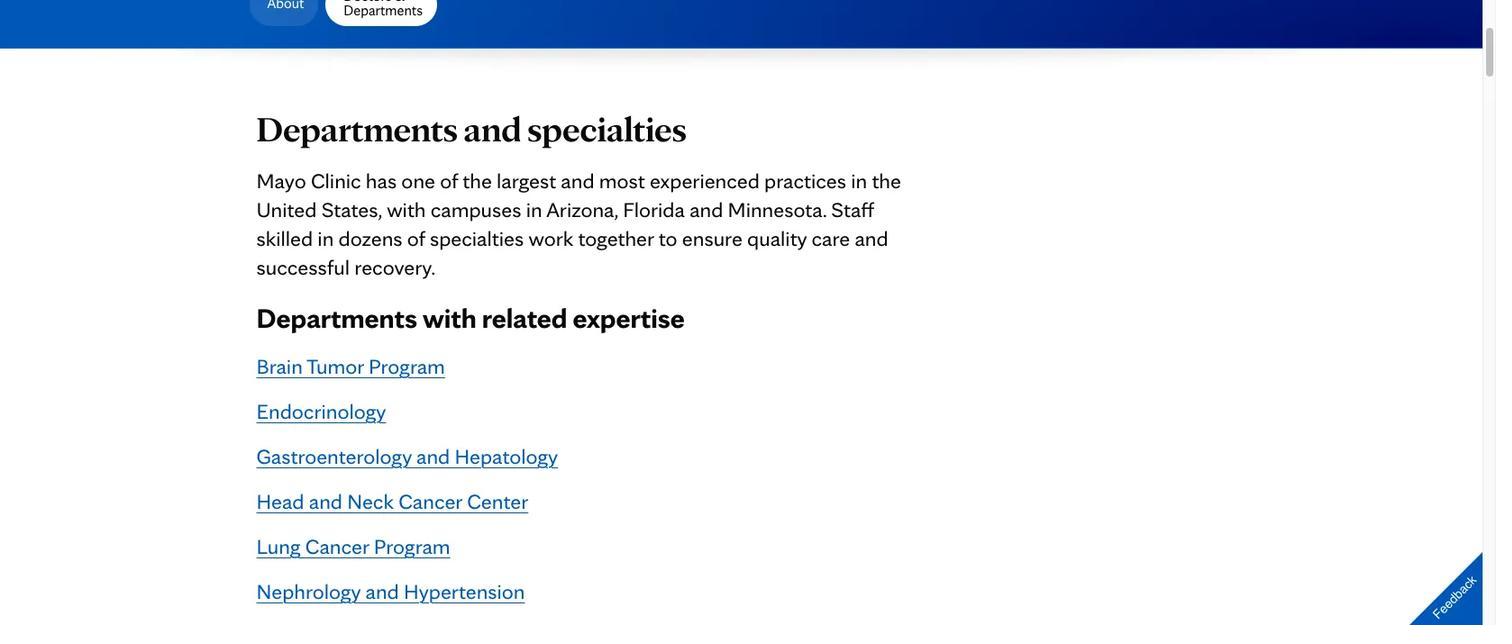 Task type: describe. For each thing, give the bounding box(es) containing it.
and up head and neck cancer center
[[416, 443, 450, 470]]

united
[[256, 196, 317, 223]]

care
[[812, 225, 850, 251]]

and left "neck"
[[309, 488, 342, 515]]

0 vertical spatial in
[[851, 168, 867, 194]]

and down staff
[[855, 225, 888, 251]]

tumor
[[307, 353, 364, 379]]

mayo clinic has one of the largest and most experienced practices in the united states, with campuses in arizona, florida and minnesota. staff skilled in dozens of specialties work together to ensure quality care and successful recovery.
[[256, 168, 901, 280]]

has
[[366, 168, 397, 194]]

head
[[256, 488, 304, 515]]

dozens
[[338, 225, 402, 251]]

1 vertical spatial with
[[423, 300, 476, 335]]

campuses
[[431, 196, 521, 223]]

endocrinology
[[256, 398, 386, 424]]

head and neck cancer center link
[[256, 488, 528, 515]]

largest
[[497, 168, 556, 194]]

0 horizontal spatial of
[[407, 225, 425, 251]]

0 vertical spatial of
[[440, 168, 458, 194]]

experienced
[[650, 168, 760, 194]]

departments link
[[326, 0, 437, 26]]

gastroenterology and hepatology link
[[256, 443, 558, 470]]

endocrinology link
[[256, 398, 386, 424]]

with inside mayo clinic has one of the largest and most experienced practices in the united states, with campuses in arizona, florida and minnesota. staff skilled in dozens of specialties work together to ensure quality care and successful recovery.
[[387, 196, 426, 223]]

related
[[482, 300, 567, 335]]

0 vertical spatial cancer
[[398, 488, 462, 515]]

one
[[401, 168, 435, 194]]

hepatology
[[455, 443, 558, 470]]

gastroenterology and hepatology
[[256, 443, 558, 470]]

and up the largest
[[464, 107, 521, 151]]

departments for departments
[[344, 2, 423, 19]]

practices
[[764, 168, 846, 194]]

1 the from the left
[[463, 168, 492, 194]]

0 horizontal spatial in
[[318, 225, 334, 251]]

feedback button
[[1394, 537, 1496, 625]]

program for brain tumor program
[[369, 353, 445, 379]]

departments with related expertise
[[256, 300, 685, 335]]

departments menu bar
[[224, 0, 441, 33]]

successful
[[256, 254, 350, 280]]

quality
[[747, 225, 807, 251]]



Task type: vqa. For each thing, say whether or not it's contained in the screenshot.
Cancer to the left
yes



Task type: locate. For each thing, give the bounding box(es) containing it.
of right one
[[440, 168, 458, 194]]

1 horizontal spatial in
[[526, 196, 542, 223]]

0 vertical spatial departments
[[344, 2, 423, 19]]

1 vertical spatial departments
[[256, 107, 458, 151]]

together
[[578, 225, 654, 251]]

and down experienced
[[690, 196, 723, 223]]

nephrology
[[256, 579, 361, 605]]

in up successful
[[318, 225, 334, 251]]

the up campuses on the top left of page
[[463, 168, 492, 194]]

florida
[[623, 196, 685, 223]]

departments inside departments link
[[344, 2, 423, 19]]

lung
[[256, 534, 301, 560]]

most
[[599, 168, 645, 194]]

nephrology and hypertension link
[[256, 579, 525, 605]]

0 vertical spatial with
[[387, 196, 426, 223]]

specialties inside mayo clinic has one of the largest and most experienced practices in the united states, with campuses in arizona, florida and minnesota. staff skilled in dozens of specialties work together to ensure quality care and successful recovery.
[[430, 225, 524, 251]]

cancer
[[398, 488, 462, 515], [305, 534, 369, 560]]

1 horizontal spatial cancer
[[398, 488, 462, 515]]

0 vertical spatial specialties
[[527, 107, 687, 151]]

specialties up most
[[527, 107, 687, 151]]

work
[[528, 225, 573, 251]]

gastroenterology
[[256, 443, 412, 470]]

departments for departments and specialties
[[256, 107, 458, 151]]

head and neck cancer center
[[256, 488, 528, 515]]

and up "arizona,"
[[561, 168, 594, 194]]

of up the recovery.
[[407, 225, 425, 251]]

the
[[463, 168, 492, 194], [872, 168, 901, 194]]

hypertension
[[404, 579, 525, 605]]

staff
[[831, 196, 874, 223]]

nephrology and hypertension
[[256, 579, 525, 605]]

arizona,
[[546, 196, 618, 223]]

and
[[464, 107, 521, 151], [561, 168, 594, 194], [690, 196, 723, 223], [855, 225, 888, 251], [416, 443, 450, 470], [309, 488, 342, 515], [365, 579, 399, 605]]

2 vertical spatial in
[[318, 225, 334, 251]]

with
[[387, 196, 426, 223], [423, 300, 476, 335]]

menu item
[[246, 0, 322, 33]]

in up staff
[[851, 168, 867, 194]]

ensure
[[682, 225, 742, 251]]

0 horizontal spatial the
[[463, 168, 492, 194]]

0 horizontal spatial cancer
[[305, 534, 369, 560]]

cancer up nephrology
[[305, 534, 369, 560]]

and down lung cancer program link
[[365, 579, 399, 605]]

minnesota.
[[728, 196, 826, 223]]

departments for departments with related expertise
[[256, 300, 417, 335]]

program for lung cancer program
[[374, 534, 450, 560]]

1 vertical spatial of
[[407, 225, 425, 251]]

1 vertical spatial specialties
[[430, 225, 524, 251]]

in
[[851, 168, 867, 194], [526, 196, 542, 223], [318, 225, 334, 251]]

2 vertical spatial departments
[[256, 300, 417, 335]]

0 vertical spatial program
[[369, 353, 445, 379]]

departments and specialties
[[256, 107, 687, 151]]

brain
[[256, 353, 303, 379]]

1 horizontal spatial of
[[440, 168, 458, 194]]

cancer down the gastroenterology and hepatology link
[[398, 488, 462, 515]]

departments
[[344, 2, 423, 19], [256, 107, 458, 151], [256, 300, 417, 335]]

1 horizontal spatial the
[[872, 168, 901, 194]]

program down "head and neck cancer center" link
[[374, 534, 450, 560]]

1 vertical spatial cancer
[[305, 534, 369, 560]]

neck
[[347, 488, 394, 515]]

brain tumor program
[[256, 353, 445, 379]]

specialties down campuses on the top left of page
[[430, 225, 524, 251]]

feedback
[[1430, 573, 1479, 622]]

program right tumor
[[369, 353, 445, 379]]

in down the largest
[[526, 196, 542, 223]]

skilled
[[256, 225, 313, 251]]

recovery.
[[354, 254, 436, 280]]

states,
[[321, 196, 382, 223]]

the up staff
[[872, 168, 901, 194]]

program
[[369, 353, 445, 379], [374, 534, 450, 560]]

specialties
[[527, 107, 687, 151], [430, 225, 524, 251]]

brain tumor program link
[[256, 353, 445, 379]]

with down the recovery.
[[423, 300, 476, 335]]

to
[[659, 225, 677, 251]]

2 horizontal spatial in
[[851, 168, 867, 194]]

2 the from the left
[[872, 168, 901, 194]]

clinic
[[311, 168, 361, 194]]

0 horizontal spatial specialties
[[430, 225, 524, 251]]

1 horizontal spatial specialties
[[527, 107, 687, 151]]

lung cancer program
[[256, 534, 450, 560]]

mayo
[[256, 168, 306, 194]]

1 vertical spatial program
[[374, 534, 450, 560]]

expertise
[[573, 300, 685, 335]]

center
[[467, 488, 528, 515]]

with down one
[[387, 196, 426, 223]]

lung cancer program link
[[256, 534, 450, 560]]

1 vertical spatial in
[[526, 196, 542, 223]]

of
[[440, 168, 458, 194], [407, 225, 425, 251]]



